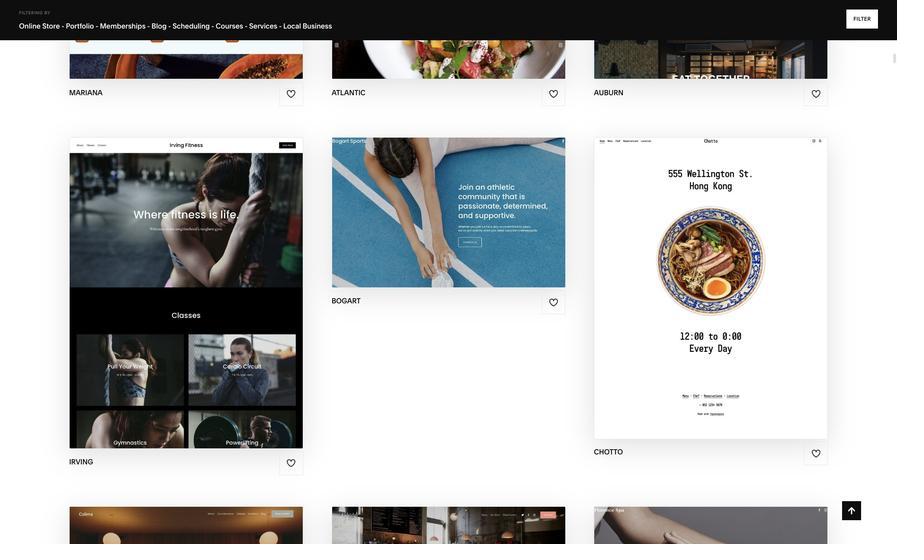 Task type: vqa. For each thing, say whether or not it's contained in the screenshot.
the Food Link
no



Task type: describe. For each thing, give the bounding box(es) containing it.
start inside start with irving button
[[141, 276, 167, 286]]

3 - from the left
[[147, 22, 150, 30]]

preview chotto
[[674, 288, 749, 298]]

2 vertical spatial bogart
[[332, 296, 361, 305]]

2 vertical spatial chotto
[[594, 448, 623, 456]]

blog
[[152, 22, 167, 30]]

auburn
[[594, 88, 624, 97]]

start with chotto
[[663, 271, 751, 281]]

start with chotto button
[[663, 264, 760, 288]]

filtering
[[19, 10, 43, 15]]

with for bogart
[[428, 195, 450, 205]]

irving image
[[70, 138, 303, 448]]

memberships
[[100, 22, 146, 30]]

online
[[19, 22, 41, 30]]

filter button
[[847, 10, 879, 29]]

start with bogart
[[400, 195, 488, 205]]

7 - from the left
[[279, 22, 282, 30]]

add bogart to your favorites list image
[[549, 298, 559, 307]]

add auburn to your favorites list image
[[812, 89, 821, 99]]

atlantic image
[[332, 0, 565, 79]]

business
[[303, 22, 332, 30]]

eldridge image
[[332, 507, 565, 544]]

by
[[44, 10, 50, 15]]

atlantic
[[332, 88, 366, 97]]

online store - portfolio - memberships - blog - scheduling - courses - services - local business
[[19, 22, 332, 30]]

preview for preview chotto
[[674, 288, 711, 298]]

start with bogart button
[[400, 189, 497, 212]]

preview bogart link
[[411, 206, 487, 229]]

add atlantic to your favorites list image
[[549, 89, 559, 99]]

with for chotto
[[691, 271, 713, 281]]

auburn image
[[595, 0, 828, 79]]

back to top image
[[847, 506, 857, 515]]



Task type: locate. For each thing, give the bounding box(es) containing it.
start
[[400, 195, 426, 205], [663, 271, 689, 281], [141, 276, 167, 286]]

0 horizontal spatial irving
[[69, 457, 93, 466]]

- left courses
[[212, 22, 214, 30]]

1 horizontal spatial preview
[[674, 288, 711, 298]]

mariana
[[69, 88, 103, 97]]

start with irving
[[141, 276, 223, 286]]

preview bogart
[[411, 212, 487, 222]]

0 horizontal spatial preview
[[411, 212, 449, 222]]

bogart
[[452, 195, 488, 205], [451, 212, 487, 222], [332, 296, 361, 305]]

- right blog at the top
[[168, 22, 171, 30]]

scheduling
[[173, 22, 210, 30]]

0 vertical spatial bogart
[[452, 195, 488, 205]]

2 horizontal spatial with
[[691, 271, 713, 281]]

florence image
[[595, 507, 828, 544]]

filtering by
[[19, 10, 50, 15]]

store
[[42, 22, 60, 30]]

preview chotto link
[[674, 281, 749, 305]]

2 horizontal spatial start
[[663, 271, 689, 281]]

1 vertical spatial irving
[[69, 457, 93, 466]]

irving
[[193, 276, 223, 286], [69, 457, 93, 466]]

- left blog at the top
[[147, 22, 150, 30]]

colima image
[[70, 507, 303, 544]]

preview down start with chotto
[[674, 288, 711, 298]]

add irving to your favorites list image
[[287, 459, 296, 468]]

0 vertical spatial preview
[[411, 212, 449, 222]]

chotto image
[[595, 138, 828, 439]]

1 vertical spatial bogart
[[451, 212, 487, 222]]

0 horizontal spatial start
[[141, 276, 167, 286]]

2 - from the left
[[96, 22, 98, 30]]

- right courses
[[245, 22, 248, 30]]

preview inside "link"
[[411, 212, 449, 222]]

4 - from the left
[[168, 22, 171, 30]]

1 horizontal spatial start
[[400, 195, 426, 205]]

add mariana to your favorites list image
[[287, 89, 296, 99]]

bogart inside "link"
[[451, 212, 487, 222]]

6 - from the left
[[245, 22, 248, 30]]

-
[[62, 22, 64, 30], [96, 22, 98, 30], [147, 22, 150, 30], [168, 22, 171, 30], [212, 22, 214, 30], [245, 22, 248, 30], [279, 22, 282, 30]]

preview for preview bogart
[[411, 212, 449, 222]]

0 vertical spatial irving
[[193, 276, 223, 286]]

0 vertical spatial chotto
[[715, 271, 751, 281]]

preview down start with bogart
[[411, 212, 449, 222]]

start inside start with chotto button
[[663, 271, 689, 281]]

mariana image
[[70, 0, 303, 79]]

irving inside button
[[193, 276, 223, 286]]

start for preview bogart
[[400, 195, 426, 205]]

add chotto to your favorites list image
[[812, 449, 821, 458]]

- right portfolio
[[96, 22, 98, 30]]

0 horizontal spatial with
[[169, 276, 191, 286]]

1 vertical spatial preview
[[674, 288, 711, 298]]

start inside start with bogart button
[[400, 195, 426, 205]]

- left local
[[279, 22, 282, 30]]

1 horizontal spatial with
[[428, 195, 450, 205]]

local
[[283, 22, 301, 30]]

start for preview chotto
[[663, 271, 689, 281]]

1 - from the left
[[62, 22, 64, 30]]

1 vertical spatial chotto
[[714, 288, 749, 298]]

courses
[[216, 22, 243, 30]]

filter
[[854, 16, 872, 22]]

start with irving button
[[141, 269, 232, 293]]

with
[[428, 195, 450, 205], [691, 271, 713, 281], [169, 276, 191, 286]]

bogart inside button
[[452, 195, 488, 205]]

portfolio
[[66, 22, 94, 30]]

chotto
[[715, 271, 751, 281], [714, 288, 749, 298], [594, 448, 623, 456]]

- right store
[[62, 22, 64, 30]]

1 horizontal spatial irving
[[193, 276, 223, 286]]

preview
[[411, 212, 449, 222], [674, 288, 711, 298]]

chotto inside button
[[715, 271, 751, 281]]

bogart image
[[332, 138, 565, 287]]

5 - from the left
[[212, 22, 214, 30]]

services
[[249, 22, 278, 30]]



